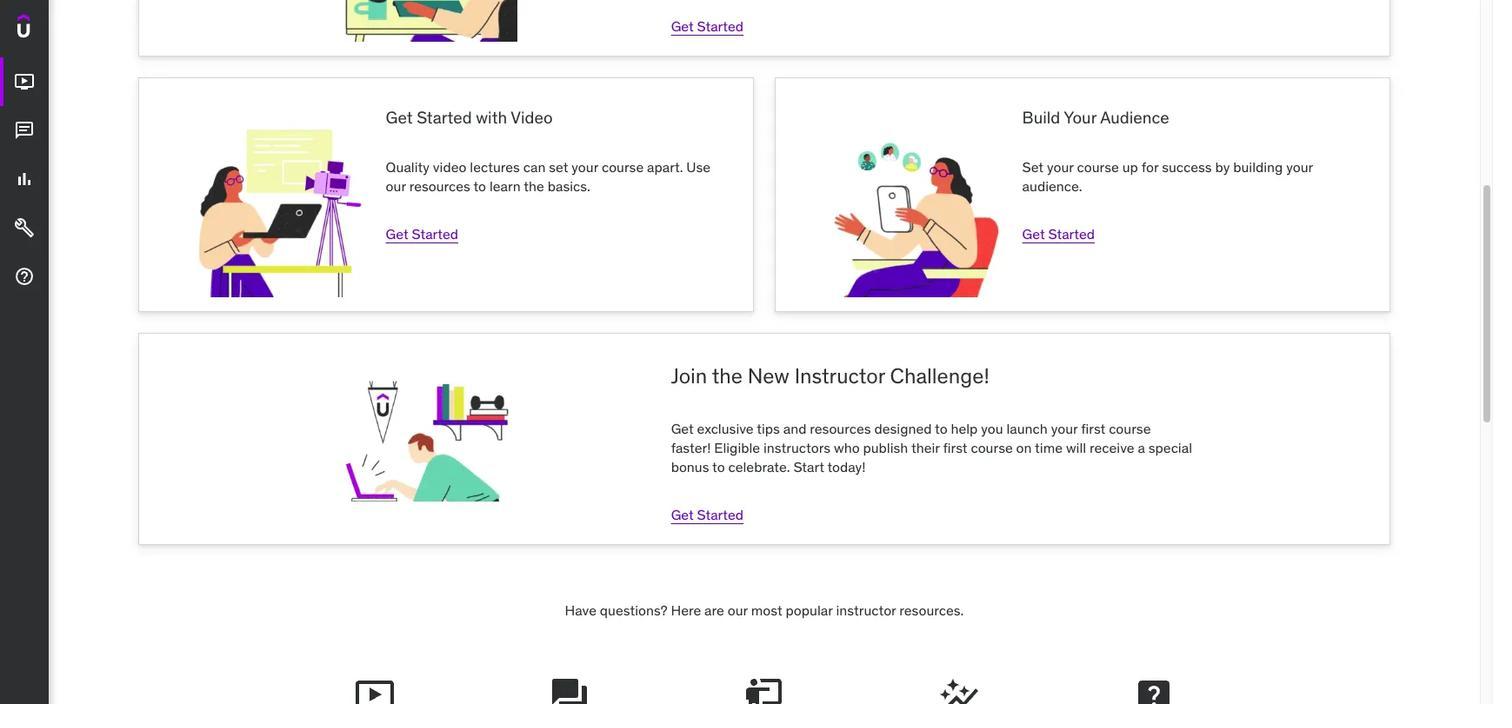 Task type: locate. For each thing, give the bounding box(es) containing it.
course
[[602, 158, 644, 176], [1077, 158, 1119, 176], [1109, 420, 1151, 437], [971, 439, 1013, 457]]

get started link
[[671, 18, 744, 35], [386, 225, 458, 243], [1023, 225, 1095, 243], [671, 506, 744, 523]]

get started with video
[[386, 107, 553, 128]]

to
[[474, 178, 486, 195], [935, 420, 948, 437], [713, 459, 725, 476]]

udemy image
[[17, 14, 97, 44]]

learn
[[490, 178, 521, 195]]

resources
[[409, 178, 471, 195], [810, 420, 871, 437]]

build
[[1023, 107, 1061, 128]]

2 vertical spatial medium image
[[14, 266, 35, 287]]

success
[[1162, 158, 1212, 176]]

0 horizontal spatial our
[[386, 178, 406, 195]]

designed
[[875, 420, 932, 437]]

get
[[671, 18, 694, 35], [386, 107, 413, 128], [386, 225, 409, 243], [1023, 225, 1045, 243], [671, 420, 694, 437], [671, 506, 694, 523]]

0 vertical spatial medium image
[[14, 120, 35, 141]]

here
[[671, 602, 701, 619]]

3 medium image from the top
[[14, 266, 35, 287]]

0 horizontal spatial the
[[524, 178, 544, 195]]

1 medium image from the top
[[14, 120, 35, 141]]

1 vertical spatial medium image
[[14, 218, 35, 239]]

0 horizontal spatial resources
[[409, 178, 471, 195]]

2 horizontal spatial to
[[935, 420, 948, 437]]

are
[[705, 602, 725, 619]]

time
[[1035, 439, 1063, 457]]

the down the "can"
[[524, 178, 544, 195]]

0 vertical spatial first
[[1081, 420, 1106, 437]]

0 vertical spatial resources
[[409, 178, 471, 195]]

course left apart. at the top of the page
[[602, 158, 644, 176]]

special
[[1149, 439, 1193, 457]]

resources up who in the right of the page
[[810, 420, 871, 437]]

have
[[565, 602, 597, 619]]

1 horizontal spatial the
[[712, 363, 743, 390]]

start
[[794, 459, 825, 476]]

quality video lectures can set your course apart. use our resources to learn the basics.
[[386, 158, 711, 195]]

you
[[981, 420, 1004, 437]]

started for build your audience
[[1049, 225, 1095, 243]]

first down help
[[943, 439, 968, 457]]

get started for build your audience
[[1023, 225, 1095, 243]]

our right are
[[728, 602, 748, 619]]

launch
[[1007, 420, 1048, 437]]

set your course up for success by building your audience.
[[1023, 158, 1314, 195]]

can
[[523, 158, 546, 176]]

1 vertical spatial medium image
[[14, 169, 35, 190]]

1 horizontal spatial to
[[713, 459, 725, 476]]

to left help
[[935, 420, 948, 437]]

the right join
[[712, 363, 743, 390]]

publish
[[863, 439, 908, 457]]

join
[[671, 363, 708, 390]]

for
[[1142, 158, 1159, 176]]

your up audience.
[[1047, 158, 1074, 176]]

1 vertical spatial our
[[728, 602, 748, 619]]

to down eligible
[[713, 459, 725, 476]]

resources.
[[900, 602, 964, 619]]

started
[[697, 18, 744, 35], [417, 107, 472, 128], [412, 225, 458, 243], [1049, 225, 1095, 243], [697, 506, 744, 523]]

1 horizontal spatial resources
[[810, 420, 871, 437]]

get inside get exclusive tips and resources designed to help you launch your first course faster! eligible instructors who publish their first course on time will receive a special bonus to celebrate. start today!
[[671, 420, 694, 437]]

0 vertical spatial our
[[386, 178, 406, 195]]

to inside quality video lectures can set your course apart. use our resources to learn the basics.
[[474, 178, 486, 195]]

course inside quality video lectures can set your course apart. use our resources to learn the basics.
[[602, 158, 644, 176]]

instructor
[[836, 602, 896, 619]]

set
[[1023, 158, 1044, 176]]

your inside quality video lectures can set your course apart. use our resources to learn the basics.
[[572, 158, 599, 176]]

0 vertical spatial the
[[524, 178, 544, 195]]

course left 'up'
[[1077, 158, 1119, 176]]

0 horizontal spatial to
[[474, 178, 486, 195]]

1 horizontal spatial first
[[1081, 420, 1106, 437]]

help
[[951, 420, 978, 437]]

resources inside get exclusive tips and resources designed to help you launch your first course faster! eligible instructors who publish their first course on time will receive a special bonus to celebrate. start today!
[[810, 420, 871, 437]]

the
[[524, 178, 544, 195], [712, 363, 743, 390]]

our
[[386, 178, 406, 195], [728, 602, 748, 619]]

medium image
[[14, 71, 35, 92], [14, 169, 35, 190], [14, 266, 35, 287]]

your up will
[[1051, 420, 1078, 437]]

0 vertical spatial to
[[474, 178, 486, 195]]

instructor
[[795, 363, 885, 390]]

first up will
[[1081, 420, 1106, 437]]

resources down 'video'
[[409, 178, 471, 195]]

1 vertical spatial resources
[[810, 420, 871, 437]]

join the new instructor challenge!
[[671, 363, 990, 390]]

eligible
[[714, 439, 760, 457]]

first
[[1081, 420, 1106, 437], [943, 439, 968, 457]]

audience.
[[1023, 178, 1083, 195]]

your
[[1064, 107, 1097, 128]]

their
[[912, 439, 940, 457]]

0 horizontal spatial first
[[943, 439, 968, 457]]

tips
[[757, 420, 780, 437]]

medium image
[[14, 120, 35, 141], [14, 218, 35, 239]]

0 vertical spatial medium image
[[14, 71, 35, 92]]

your
[[572, 158, 599, 176], [1047, 158, 1074, 176], [1287, 158, 1314, 176], [1051, 420, 1078, 437]]

faster!
[[671, 439, 711, 457]]

on
[[1017, 439, 1032, 457]]

the inside quality video lectures can set your course apart. use our resources to learn the basics.
[[524, 178, 544, 195]]

up
[[1123, 158, 1139, 176]]

build your audience
[[1023, 107, 1170, 128]]

get started
[[671, 18, 744, 35], [386, 225, 458, 243], [1023, 225, 1095, 243], [671, 506, 744, 523]]

to down lectures
[[474, 178, 486, 195]]

your up basics. on the top left
[[572, 158, 599, 176]]

get started for join the new instructor challenge!
[[671, 506, 744, 523]]

bonus
[[671, 459, 709, 476]]

our down 'quality'
[[386, 178, 406, 195]]

started for join the new instructor challenge!
[[697, 506, 744, 523]]



Task type: vqa. For each thing, say whether or not it's contained in the screenshot.
Get
yes



Task type: describe. For each thing, give the bounding box(es) containing it.
use
[[687, 158, 711, 176]]

today!
[[828, 459, 866, 476]]

and
[[784, 420, 807, 437]]

with
[[476, 107, 507, 128]]

a
[[1138, 439, 1146, 457]]

lectures
[[470, 158, 520, 176]]

2 medium image from the top
[[14, 169, 35, 190]]

your inside get exclusive tips and resources designed to help you launch your first course faster! eligible instructors who publish their first course on time will receive a special bonus to celebrate. start today!
[[1051, 420, 1078, 437]]

video
[[511, 107, 553, 128]]

receive
[[1090, 439, 1135, 457]]

will
[[1066, 439, 1087, 457]]

exclusive
[[697, 420, 754, 437]]

our inside quality video lectures can set your course apart. use our resources to learn the basics.
[[386, 178, 406, 195]]

2 vertical spatial to
[[713, 459, 725, 476]]

instructors
[[764, 439, 831, 457]]

who
[[834, 439, 860, 457]]

challenge!
[[890, 363, 990, 390]]

1 vertical spatial the
[[712, 363, 743, 390]]

get started link for get started with video
[[386, 225, 458, 243]]

building
[[1234, 158, 1283, 176]]

get started link for join the new instructor challenge!
[[671, 506, 744, 523]]

1 medium image from the top
[[14, 71, 35, 92]]

1 vertical spatial to
[[935, 420, 948, 437]]

set
[[549, 158, 568, 176]]

started for get started with video
[[412, 225, 458, 243]]

course inside set your course up for success by building your audience.
[[1077, 158, 1119, 176]]

audience
[[1101, 107, 1170, 128]]

get started link for build your audience
[[1023, 225, 1095, 243]]

video
[[433, 158, 467, 176]]

course down you
[[971, 439, 1013, 457]]

celebrate.
[[729, 459, 790, 476]]

new
[[748, 363, 790, 390]]

your right building
[[1287, 158, 1314, 176]]

have questions? here are our most popular instructor resources.
[[565, 602, 964, 619]]

basics.
[[548, 178, 591, 195]]

1 vertical spatial first
[[943, 439, 968, 457]]

2 medium image from the top
[[14, 218, 35, 239]]

get started for get started with video
[[386, 225, 458, 243]]

most
[[751, 602, 783, 619]]

course up a
[[1109, 420, 1151, 437]]

1 horizontal spatial our
[[728, 602, 748, 619]]

get exclusive tips and resources designed to help you launch your first course faster! eligible instructors who publish their first course on time will receive a special bonus to celebrate. start today!
[[671, 420, 1193, 476]]

by
[[1216, 158, 1230, 176]]

resources inside quality video lectures can set your course apart. use our resources to learn the basics.
[[409, 178, 471, 195]]

questions?
[[600, 602, 668, 619]]

apart.
[[647, 158, 683, 176]]

quality
[[386, 158, 430, 176]]

popular
[[786, 602, 833, 619]]



